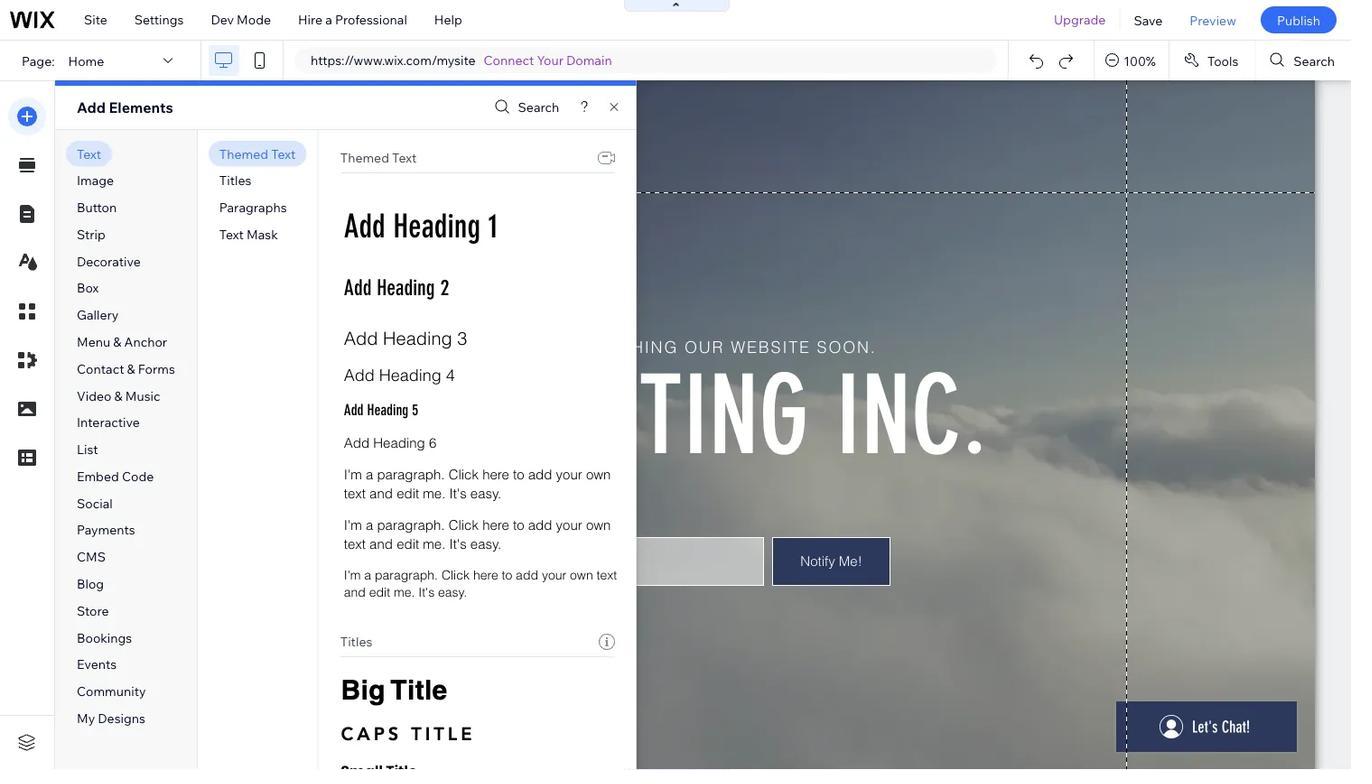 Task type: vqa. For each thing, say whether or not it's contained in the screenshot.
Open Inbox
no



Task type: describe. For each thing, give the bounding box(es) containing it.
hire a professional
[[298, 12, 407, 28]]

0 horizontal spatial titles
[[219, 173, 251, 188]]

decorative
[[77, 253, 141, 269]]

1 vertical spatial easy.
[[470, 536, 501, 552]]

add for add heading 4
[[343, 365, 374, 385]]

preview
[[1190, 12, 1237, 28]]

cms
[[77, 549, 106, 565]]

heading for 3
[[383, 327, 452, 350]]

1 i'm a paragraph. click here to add your own text and edit me. it's easy. from the top
[[343, 466, 611, 502]]

0 vertical spatial easy.
[[470, 485, 501, 502]]

2 vertical spatial easy.
[[438, 585, 467, 600]]

2
[[440, 275, 449, 301]]

publish button
[[1261, 6, 1337, 33]]

tools
[[1208, 53, 1239, 68]]

0 vertical spatial your
[[556, 466, 582, 483]]

0 vertical spatial text
[[343, 485, 365, 502]]

1 vertical spatial your
[[556, 517, 582, 533]]

my
[[77, 711, 95, 726]]

community
[[77, 684, 146, 700]]

image
[[77, 173, 114, 188]]

0 vertical spatial own
[[586, 466, 611, 483]]

2 vertical spatial it's
[[418, 585, 434, 600]]

settings
[[134, 12, 184, 28]]

& for music
[[114, 388, 123, 404]]

dev mode
[[211, 12, 271, 28]]

your
[[537, 52, 564, 68]]

embed code
[[77, 469, 154, 484]]

1
[[488, 207, 498, 246]]

strip
[[77, 226, 106, 242]]

0 vertical spatial click
[[448, 466, 478, 483]]

2 vertical spatial edit
[[369, 585, 390, 600]]

hire
[[298, 12, 323, 28]]

https://www.wix.com/mysite
[[311, 52, 476, 68]]

1 horizontal spatial themed text
[[340, 150, 416, 166]]

2 i'm a paragraph. click here to add your own text and edit me. it's easy. from the top
[[343, 517, 611, 552]]

embed
[[77, 469, 119, 484]]

100% button
[[1095, 41, 1169, 80]]

2 vertical spatial text
[[596, 567, 617, 583]]

contact
[[77, 361, 124, 377]]

2 vertical spatial click
[[441, 567, 469, 583]]

paragraphs
[[219, 200, 287, 215]]

0 vertical spatial paragraph.
[[377, 466, 444, 483]]

music
[[125, 388, 160, 404]]

add for add heading 2
[[343, 275, 371, 301]]

add elements
[[77, 98, 173, 117]]

forms
[[138, 361, 175, 377]]

add heading 2
[[343, 275, 449, 301]]

https://www.wix.com/mysite connect your domain
[[311, 52, 612, 68]]

add heading 3
[[343, 327, 467, 350]]

1 vertical spatial search
[[518, 99, 559, 115]]

0 horizontal spatial themed
[[219, 146, 268, 162]]

dev
[[211, 12, 234, 28]]

1 vertical spatial click
[[448, 517, 478, 533]]

1 vertical spatial search button
[[490, 94, 559, 121]]

0 vertical spatial here
[[482, 466, 509, 483]]

tools button
[[1170, 41, 1255, 80]]

3 i'm from the top
[[343, 567, 360, 583]]

add for add heading 3
[[343, 327, 378, 350]]

site
[[84, 12, 107, 28]]

add heading 6
[[343, 434, 436, 451]]

2 vertical spatial your
[[541, 567, 566, 583]]

publish
[[1277, 12, 1321, 28]]

menu & anchor
[[77, 334, 167, 350]]

video & music
[[77, 388, 160, 404]]

anchor
[[124, 334, 167, 350]]



Task type: locate. For each thing, give the bounding box(es) containing it.
1 i'm from the top
[[343, 466, 362, 483]]

professional
[[335, 12, 407, 28]]

1 horizontal spatial titles
[[340, 634, 372, 650]]

1 vertical spatial edit
[[396, 536, 419, 552]]

edit
[[396, 485, 419, 502], [396, 536, 419, 552], [369, 585, 390, 600]]

list
[[77, 442, 98, 457]]

heading up add heading 4
[[383, 327, 452, 350]]

add up the add heading 3
[[343, 275, 371, 301]]

text up paragraphs
[[271, 146, 296, 162]]

to
[[513, 466, 524, 483], [513, 517, 524, 533], [501, 567, 512, 583]]

my designs
[[77, 711, 145, 726]]

heading for 2
[[376, 275, 435, 301]]

1 vertical spatial i'm
[[343, 517, 362, 533]]

bookings
[[77, 630, 132, 646]]

1 vertical spatial and
[[369, 536, 392, 552]]

text up add heading 1
[[392, 150, 416, 166]]

heading for 4
[[379, 365, 441, 385]]

3
[[457, 327, 467, 350]]

0 vertical spatial titles
[[219, 173, 251, 188]]

add heading 4
[[343, 365, 455, 385]]

paragraph.
[[377, 466, 444, 483], [377, 517, 444, 533], [374, 567, 438, 583]]

social
[[77, 495, 113, 511]]

and
[[369, 485, 392, 502], [369, 536, 392, 552], [343, 585, 365, 600]]

heading up '5'
[[379, 365, 441, 385]]

text mask
[[219, 226, 278, 242]]

1 horizontal spatial themed
[[340, 150, 389, 166]]

button
[[77, 200, 117, 215]]

here
[[482, 466, 509, 483], [482, 517, 509, 533], [473, 567, 498, 583]]

1 vertical spatial text
[[343, 536, 365, 552]]

a
[[325, 12, 332, 28], [365, 466, 373, 483], [365, 517, 373, 533], [364, 567, 371, 583]]

2 vertical spatial add
[[515, 567, 538, 583]]

themed text up paragraphs
[[219, 146, 296, 162]]

1 vertical spatial to
[[513, 517, 524, 533]]

easy.
[[470, 485, 501, 502], [470, 536, 501, 552], [438, 585, 467, 600]]

payments
[[77, 522, 135, 538]]

themed text up add heading 1
[[340, 150, 416, 166]]

search
[[1294, 53, 1335, 68], [518, 99, 559, 115]]

0 vertical spatial and
[[369, 485, 392, 502]]

own
[[586, 466, 611, 483], [586, 517, 611, 533], [570, 567, 593, 583]]

blog
[[77, 576, 104, 592]]

heading for 5
[[367, 401, 408, 419]]

themed
[[219, 146, 268, 162], [340, 150, 389, 166]]

& for forms
[[127, 361, 135, 377]]

0 vertical spatial edit
[[396, 485, 419, 502]]

add down home at the left
[[77, 98, 106, 117]]

home
[[68, 53, 104, 68]]

preview button
[[1176, 0, 1250, 40]]

1 vertical spatial &
[[127, 361, 135, 377]]

0 vertical spatial i'm a paragraph. click here to add your own text and edit me. it's easy.
[[343, 466, 611, 502]]

add
[[528, 466, 552, 483], [528, 517, 552, 533], [515, 567, 538, 583]]

add up add heading 5
[[343, 365, 374, 385]]

help
[[434, 12, 462, 28]]

text
[[343, 485, 365, 502], [343, 536, 365, 552], [596, 567, 617, 583]]

titles
[[219, 173, 251, 188], [340, 634, 372, 650]]

0 horizontal spatial search button
[[490, 94, 559, 121]]

i'm a paragraph. click here to add your own text and edit me. it's easy.
[[343, 466, 611, 502], [343, 517, 611, 552], [343, 567, 617, 600]]

search button down publish button
[[1256, 41, 1351, 80]]

2 vertical spatial me.
[[393, 585, 414, 600]]

it's
[[449, 485, 466, 502], [449, 536, 466, 552], [418, 585, 434, 600]]

0 vertical spatial it's
[[449, 485, 466, 502]]

1 vertical spatial paragraph.
[[377, 517, 444, 533]]

2 vertical spatial &
[[114, 388, 123, 404]]

add up 'add heading 6'
[[343, 401, 363, 419]]

add for add heading 5
[[343, 401, 363, 419]]

interactive
[[77, 415, 140, 431]]

1 vertical spatial here
[[482, 517, 509, 533]]

your
[[556, 466, 582, 483], [556, 517, 582, 533], [541, 567, 566, 583]]

search down your
[[518, 99, 559, 115]]

menu
[[77, 334, 110, 350]]

&
[[113, 334, 121, 350], [127, 361, 135, 377], [114, 388, 123, 404]]

upgrade
[[1054, 12, 1106, 28]]

add
[[77, 98, 106, 117], [343, 207, 385, 246], [343, 275, 371, 301], [343, 327, 378, 350], [343, 365, 374, 385], [343, 401, 363, 419], [343, 434, 369, 451]]

1 horizontal spatial search
[[1294, 53, 1335, 68]]

1 vertical spatial it's
[[449, 536, 466, 552]]

click
[[448, 466, 478, 483], [448, 517, 478, 533], [441, 567, 469, 583]]

0 vertical spatial to
[[513, 466, 524, 483]]

& right video at the left
[[114, 388, 123, 404]]

text
[[77, 146, 101, 162], [271, 146, 296, 162], [392, 150, 416, 166], [219, 226, 244, 242]]

heading for 1
[[393, 207, 480, 246]]

2 vertical spatial here
[[473, 567, 498, 583]]

& for anchor
[[113, 334, 121, 350]]

4
[[446, 365, 455, 385]]

0 vertical spatial &
[[113, 334, 121, 350]]

0 horizontal spatial search
[[518, 99, 559, 115]]

1 vertical spatial add
[[528, 517, 552, 533]]

text up image
[[77, 146, 101, 162]]

2 vertical spatial and
[[343, 585, 365, 600]]

add heading 1
[[343, 207, 498, 246]]

search down publish
[[1294, 53, 1335, 68]]

2 i'm from the top
[[343, 517, 362, 533]]

save button
[[1120, 0, 1176, 40]]

add for add heading 6
[[343, 434, 369, 451]]

text left mask
[[219, 226, 244, 242]]

2 vertical spatial own
[[570, 567, 593, 583]]

1 horizontal spatial search button
[[1256, 41, 1351, 80]]

0 vertical spatial add
[[528, 466, 552, 483]]

heading left 1
[[393, 207, 480, 246]]

save
[[1134, 12, 1163, 28]]

100%
[[1124, 53, 1156, 68]]

1 vertical spatial titles
[[340, 634, 372, 650]]

6
[[429, 434, 436, 451]]

& left the forms
[[127, 361, 135, 377]]

search button
[[1256, 41, 1351, 80], [490, 94, 559, 121]]

code
[[122, 469, 154, 484]]

heading left '5'
[[367, 401, 408, 419]]

5
[[412, 401, 418, 419]]

0 horizontal spatial themed text
[[219, 146, 296, 162]]

0 vertical spatial search
[[1294, 53, 1335, 68]]

connect
[[484, 52, 534, 68]]

1 vertical spatial me.
[[423, 536, 445, 552]]

heading left 6
[[373, 434, 425, 451]]

0 vertical spatial search button
[[1256, 41, 1351, 80]]

0 vertical spatial me.
[[423, 485, 445, 502]]

themed up paragraphs
[[219, 146, 268, 162]]

& right the menu
[[113, 334, 121, 350]]

heading left 2
[[376, 275, 435, 301]]

add up add heading 4
[[343, 327, 378, 350]]

elements
[[109, 98, 173, 117]]

2 vertical spatial paragraph.
[[374, 567, 438, 583]]

store
[[77, 603, 109, 619]]

add for add heading 1
[[343, 207, 385, 246]]

add for add elements
[[77, 98, 106, 117]]

box
[[77, 280, 99, 296]]

search button down connect
[[490, 94, 559, 121]]

add up add heading 2
[[343, 207, 385, 246]]

0 vertical spatial i'm
[[343, 466, 362, 483]]

themed text
[[219, 146, 296, 162], [340, 150, 416, 166]]

2 vertical spatial to
[[501, 567, 512, 583]]

video
[[77, 388, 112, 404]]

themed up add heading 1
[[340, 150, 389, 166]]

2 vertical spatial i'm a paragraph. click here to add your own text and edit me. it's easy.
[[343, 567, 617, 600]]

add heading 5
[[343, 401, 418, 419]]

events
[[77, 657, 117, 673]]

contact & forms
[[77, 361, 175, 377]]

mode
[[237, 12, 271, 28]]

3 i'm a paragraph. click here to add your own text and edit me. it's easy. from the top
[[343, 567, 617, 600]]

gallery
[[77, 307, 119, 323]]

1 vertical spatial i'm a paragraph. click here to add your own text and edit me. it's easy.
[[343, 517, 611, 552]]

domain
[[566, 52, 612, 68]]

i'm
[[343, 466, 362, 483], [343, 517, 362, 533], [343, 567, 360, 583]]

heading for 6
[[373, 434, 425, 451]]

heading
[[393, 207, 480, 246], [376, 275, 435, 301], [383, 327, 452, 350], [379, 365, 441, 385], [367, 401, 408, 419], [373, 434, 425, 451]]

mask
[[247, 226, 278, 242]]

me.
[[423, 485, 445, 502], [423, 536, 445, 552], [393, 585, 414, 600]]

1 vertical spatial own
[[586, 517, 611, 533]]

2 vertical spatial i'm
[[343, 567, 360, 583]]

add down add heading 5
[[343, 434, 369, 451]]

designs
[[98, 711, 145, 726]]



